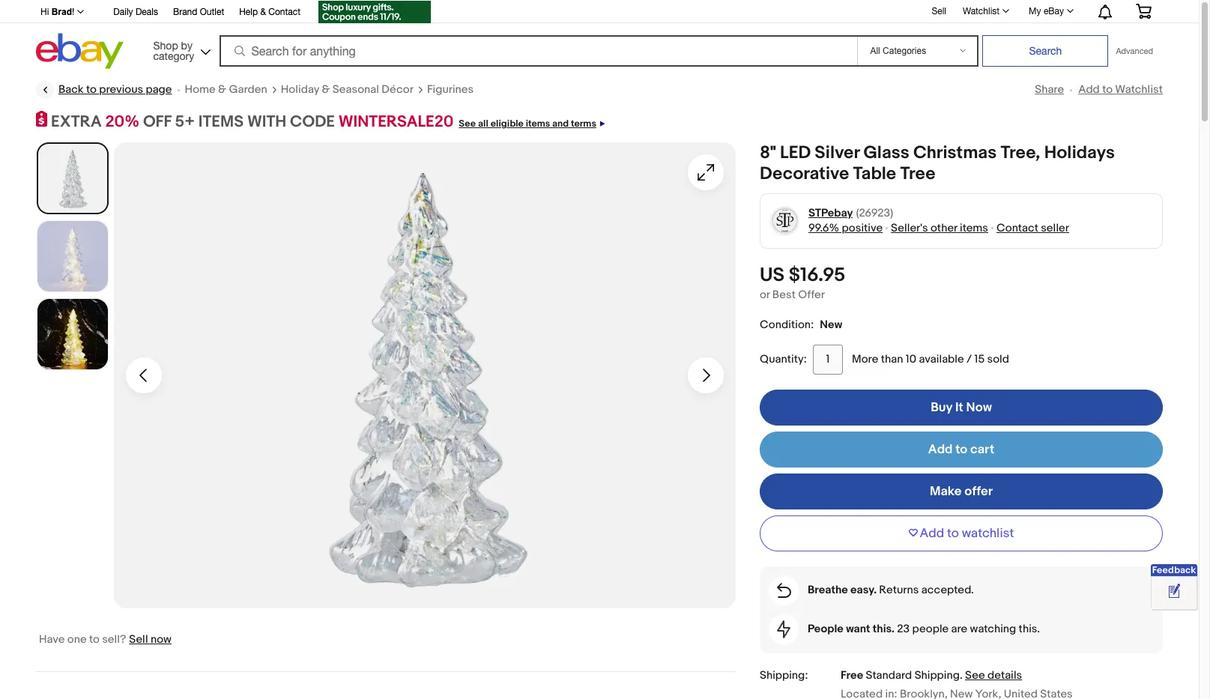 Task type: locate. For each thing, give the bounding box(es) containing it.
cart
[[971, 442, 995, 457]]

add left cart
[[929, 442, 953, 457]]

figurines link
[[427, 82, 474, 97]]

to right one
[[89, 633, 100, 647]]

add down 'make'
[[920, 526, 945, 541]]

0 vertical spatial watchlist
[[963, 6, 1000, 16]]

than
[[881, 352, 904, 366]]

2 horizontal spatial &
[[322, 82, 330, 97]]

it
[[956, 400, 964, 415]]

items right "other"
[[960, 221, 989, 235]]

eligible
[[491, 118, 524, 130]]

items left and
[[526, 118, 550, 130]]

1 horizontal spatial items
[[960, 221, 989, 235]]

sell left now
[[129, 633, 148, 647]]

contact inside the account navigation
[[269, 7, 301, 17]]

add for add to cart
[[929, 442, 953, 457]]

add to watchlist
[[1079, 82, 1164, 97]]

contact right help
[[269, 7, 301, 17]]

0 horizontal spatial &
[[218, 82, 226, 97]]

people want this. 23 people are watching this.
[[808, 622, 1041, 636]]

with
[[247, 112, 287, 132]]

christmas
[[914, 142, 997, 163]]

seller
[[1041, 221, 1070, 235]]

add to cart
[[929, 442, 995, 457]]

other
[[931, 221, 958, 235]]

15
[[975, 352, 985, 366]]

0 vertical spatial items
[[526, 118, 550, 130]]

with details__icon image
[[777, 583, 791, 598], [777, 620, 791, 638]]

sell inside the account navigation
[[932, 6, 947, 16]]

1 vertical spatial see
[[966, 668, 986, 683]]

ebay
[[1044, 6, 1065, 16]]

1 horizontal spatial see
[[966, 668, 986, 683]]

2 this. from the left
[[1019, 622, 1041, 636]]

people
[[913, 622, 949, 636]]

back to previous page
[[58, 82, 172, 97]]

to left cart
[[956, 442, 968, 457]]

items
[[526, 118, 550, 130], [960, 221, 989, 235]]

1 horizontal spatial this.
[[1019, 622, 1041, 636]]

brand
[[173, 7, 197, 17]]

my ebay link
[[1021, 2, 1081, 20]]

0 horizontal spatial sell
[[129, 633, 148, 647]]

holiday
[[281, 82, 319, 97]]

& for contact
[[260, 7, 266, 17]]

contact seller link
[[997, 221, 1070, 235]]

10
[[906, 352, 917, 366]]

to right back
[[86, 82, 97, 97]]

to left watchlist
[[948, 526, 960, 541]]

people
[[808, 622, 844, 636]]

get the coupon image
[[319, 1, 431, 23]]

see all eligible items and terms
[[459, 118, 597, 130]]

all
[[478, 118, 489, 130]]

0 vertical spatial with details__icon image
[[777, 583, 791, 598]]

add to watchlist button
[[760, 515, 1164, 551]]

1 vertical spatial add
[[929, 442, 953, 457]]

add to cart link
[[760, 431, 1164, 467]]

see left all
[[459, 118, 476, 130]]

watchlist
[[963, 6, 1000, 16], [1116, 82, 1164, 97]]

0 horizontal spatial see
[[459, 118, 476, 130]]

add inside button
[[920, 526, 945, 541]]

& right home
[[218, 82, 226, 97]]

see right .
[[966, 668, 986, 683]]

0 horizontal spatial items
[[526, 118, 550, 130]]

1 vertical spatial sell
[[129, 633, 148, 647]]

1 horizontal spatial &
[[260, 7, 266, 17]]

previous
[[99, 82, 143, 97]]

0 horizontal spatial watchlist
[[963, 6, 1000, 16]]

back to previous page link
[[36, 81, 172, 99]]

.
[[960, 668, 963, 683]]

holiday & seasonal décor link
[[281, 82, 414, 97]]

category
[[153, 50, 194, 62]]

stpebay
[[809, 206, 853, 220]]

to inside button
[[948, 526, 960, 541]]

help
[[239, 7, 258, 17]]

picture 2 of 3 image
[[37, 221, 108, 291]]

to down advanced link on the top right
[[1103, 82, 1113, 97]]

1 vertical spatial watchlist
[[1116, 82, 1164, 97]]

off
[[143, 112, 172, 132]]

extra
[[51, 112, 102, 132]]

see
[[459, 118, 476, 130], [966, 668, 986, 683]]

& right holiday
[[322, 82, 330, 97]]

standard
[[866, 668, 913, 683]]

share button
[[1036, 82, 1065, 97]]

make
[[930, 484, 962, 499]]

wintersale20
[[339, 112, 454, 132]]

to for watchlist
[[948, 526, 960, 541]]

& right help
[[260, 7, 266, 17]]

& inside the account navigation
[[260, 7, 266, 17]]

contact left 'seller'
[[997, 221, 1039, 235]]

picture 1 of 3 image
[[38, 144, 107, 213]]

0 vertical spatial add
[[1079, 82, 1100, 97]]

with details__icon image left "people"
[[777, 620, 791, 638]]

silver
[[815, 142, 860, 163]]

one
[[67, 633, 87, 647]]

99.6% positive
[[809, 221, 883, 235]]

99.6% positive link
[[809, 221, 883, 235]]

1 horizontal spatial contact
[[997, 221, 1039, 235]]

more than 10 available / 15 sold
[[852, 352, 1010, 366]]

terms
[[571, 118, 597, 130]]

0 vertical spatial contact
[[269, 7, 301, 17]]

home & garden link
[[185, 82, 267, 97]]

1 vertical spatial contact
[[997, 221, 1039, 235]]

sell?
[[102, 633, 126, 647]]

are
[[952, 622, 968, 636]]

have one to sell? sell now
[[39, 633, 172, 647]]

add for add to watchlist
[[1079, 82, 1100, 97]]

with details__icon image left breathe
[[777, 583, 791, 598]]

this. right "watching"
[[1019, 622, 1041, 636]]

watchlist right sell link
[[963, 6, 1000, 16]]

& for garden
[[218, 82, 226, 97]]

your shopping cart image
[[1136, 4, 1153, 19]]

to inside 'link'
[[86, 82, 97, 97]]

8"
[[760, 142, 777, 163]]

0 horizontal spatial contact
[[269, 7, 301, 17]]

contact seller
[[997, 221, 1070, 235]]

&
[[260, 7, 266, 17], [218, 82, 226, 97], [322, 82, 330, 97]]

brand outlet
[[173, 7, 224, 17]]

add to watchlist link
[[1079, 82, 1164, 97]]

this. left 23
[[873, 622, 895, 636]]

seller's other items link
[[891, 221, 989, 235]]

sell link
[[925, 6, 954, 16]]

add
[[1079, 82, 1100, 97], [929, 442, 953, 457], [920, 526, 945, 541]]

figurines
[[427, 82, 474, 97]]

table
[[854, 163, 897, 184]]

picture 3 of 3 image
[[37, 299, 108, 369]]

positive
[[842, 221, 883, 235]]

add for add to watchlist
[[920, 526, 945, 541]]

free standard shipping . see details
[[841, 668, 1023, 683]]

1 vertical spatial with details__icon image
[[777, 620, 791, 638]]

daily
[[113, 7, 133, 17]]

buy it now link
[[760, 390, 1164, 425]]

add to watchlist
[[920, 526, 1015, 541]]

help & contact link
[[239, 4, 301, 21]]

daily deals link
[[113, 4, 158, 21]]

décor
[[382, 82, 414, 97]]

None submit
[[983, 35, 1109, 67]]

add right share button
[[1079, 82, 1100, 97]]

see details link
[[966, 668, 1023, 683]]

stpebay link
[[809, 206, 853, 221]]

advanced
[[1117, 46, 1154, 55]]

0 vertical spatial sell
[[932, 6, 947, 16]]

quantity:
[[760, 352, 807, 366]]

sell left the watchlist link
[[932, 6, 947, 16]]

2 vertical spatial add
[[920, 526, 945, 541]]

0 horizontal spatial this.
[[873, 622, 895, 636]]

1 horizontal spatial sell
[[932, 6, 947, 16]]

to for watchlist
[[1103, 82, 1113, 97]]

watchlist down advanced link on the top right
[[1116, 82, 1164, 97]]

or
[[760, 288, 770, 302]]



Task type: vqa. For each thing, say whether or not it's contained in the screenshot.
'American'
no



Task type: describe. For each thing, give the bounding box(es) containing it.
8" led silver glass christmas tree, holidays decorative table tree - picture 1 of 3 image
[[114, 142, 736, 609]]

1 horizontal spatial watchlist
[[1116, 82, 1164, 97]]

with details__icon image for breathe
[[777, 583, 791, 598]]

led
[[780, 142, 811, 163]]

shipping:
[[760, 668, 809, 683]]

account navigation
[[32, 0, 1164, 25]]

returns
[[880, 583, 919, 597]]

buy it now
[[931, 400, 993, 415]]

shop by category
[[153, 39, 194, 62]]

share
[[1036, 82, 1065, 97]]

back
[[58, 82, 84, 97]]

brad
[[51, 7, 72, 17]]

best
[[773, 288, 796, 302]]

make offer
[[930, 484, 993, 499]]

20%
[[105, 112, 140, 132]]

deals
[[136, 7, 158, 17]]

holidays
[[1045, 142, 1116, 163]]

sell now link
[[129, 633, 172, 647]]

have
[[39, 633, 65, 647]]

details
[[988, 668, 1023, 683]]

1 this. from the left
[[873, 622, 895, 636]]

brand outlet link
[[173, 4, 224, 21]]

offer
[[799, 288, 825, 302]]

now
[[967, 400, 993, 415]]

my ebay
[[1029, 6, 1065, 16]]

items
[[199, 112, 244, 132]]

home & garden
[[185, 82, 267, 97]]

8" led silver glass christmas tree, holidays decorative table tree
[[760, 142, 1116, 184]]

Search for anything text field
[[222, 37, 855, 65]]

advanced link
[[1109, 36, 1161, 66]]

with details__icon image for people
[[777, 620, 791, 638]]

free
[[841, 668, 864, 683]]

tree
[[901, 163, 936, 184]]

decorative
[[760, 163, 850, 184]]

now
[[151, 633, 172, 647]]

(26923)
[[856, 206, 894, 220]]

help & contact
[[239, 7, 301, 17]]

99.6%
[[809, 221, 840, 235]]

offer
[[965, 484, 993, 499]]

us
[[760, 264, 785, 287]]

watchlist link
[[955, 2, 1017, 20]]

& for seasonal
[[322, 82, 330, 97]]

none submit inside shop by category banner
[[983, 35, 1109, 67]]

seller's
[[891, 221, 929, 235]]

$16.95
[[789, 264, 846, 287]]

buy
[[931, 400, 953, 415]]

Quantity: text field
[[813, 345, 843, 375]]

tree,
[[1001, 142, 1041, 163]]

see all eligible items and terms link
[[454, 112, 605, 132]]

garden
[[229, 82, 267, 97]]

watching
[[971, 622, 1017, 636]]

watchlist
[[962, 526, 1015, 541]]

home
[[185, 82, 216, 97]]

seller's other items
[[891, 221, 989, 235]]

new
[[820, 318, 843, 332]]

and
[[553, 118, 569, 130]]

stpebay (26923)
[[809, 206, 894, 220]]

hi brad !
[[40, 7, 74, 17]]

glass
[[864, 142, 910, 163]]

0 vertical spatial see
[[459, 118, 476, 130]]

holiday & seasonal décor
[[281, 82, 414, 97]]

daily deals
[[113, 7, 158, 17]]

want
[[847, 622, 871, 636]]

seasonal
[[333, 82, 379, 97]]

feedback
[[1153, 565, 1197, 577]]

stpebay image
[[770, 205, 800, 236]]

condition: new
[[760, 318, 843, 332]]

shop
[[153, 39, 178, 51]]

hi
[[40, 7, 49, 17]]

1 vertical spatial items
[[960, 221, 989, 235]]

make offer link
[[760, 473, 1164, 509]]

shop by category banner
[[32, 0, 1164, 73]]

extra 20% off 5+ items with code wintersale20
[[51, 112, 454, 132]]

available
[[919, 352, 965, 366]]

to for previous
[[86, 82, 97, 97]]

watchlist inside the account navigation
[[963, 6, 1000, 16]]

to for cart
[[956, 442, 968, 457]]

shipping
[[915, 668, 960, 683]]



